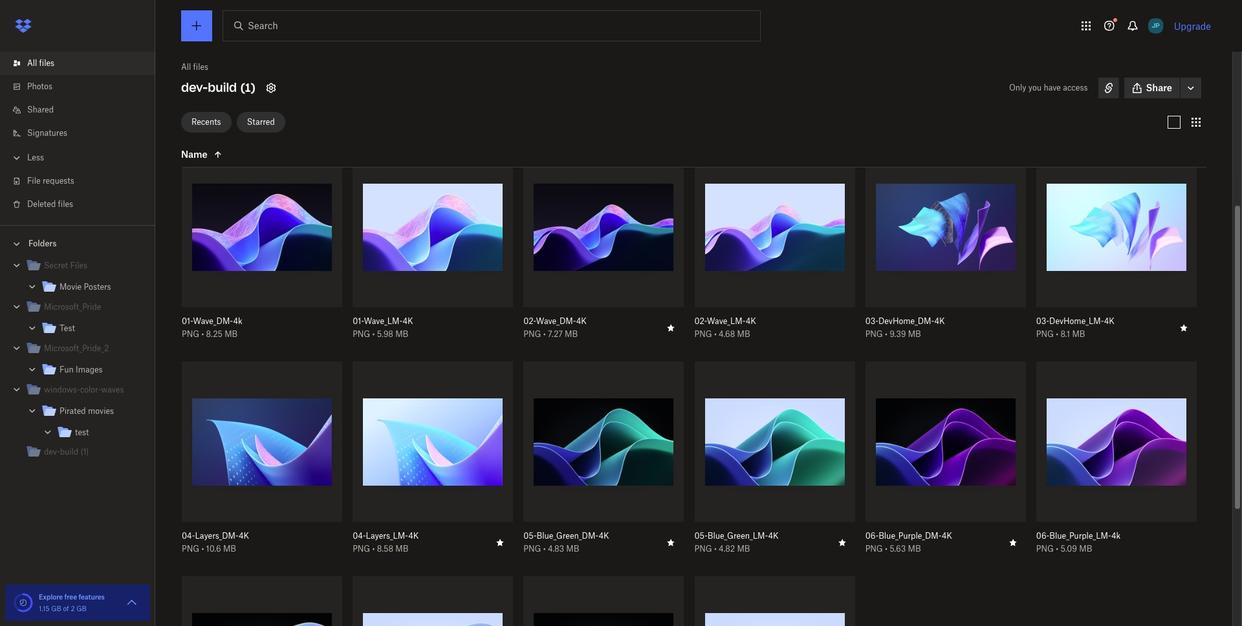 Task type: describe. For each thing, give the bounding box(es) containing it.
dev-
[[181, 80, 208, 95]]

2 gb from the left
[[77, 605, 87, 613]]

pirated movies link
[[41, 403, 145, 421]]

file, 04-layers_lm-4k.png row
[[348, 362, 514, 564]]

4k for 01-wave_lm-4k png • 5.98 mb
[[403, 317, 413, 326]]

shared
[[27, 105, 54, 115]]

mb for png • 5.09 mb
[[1080, 545, 1093, 554]]

02-wave_lm-4k png • 4.68 mb
[[695, 317, 757, 339]]

upgrade link
[[1175, 20, 1212, 31]]

group containing movie posters
[[0, 253, 155, 473]]

pirated
[[60, 407, 86, 416]]

4k for 02-wave_dm-4k png • 7.27 mb
[[577, 317, 587, 326]]

have
[[1044, 83, 1062, 93]]

06- for blue_purple_lm-
[[1037, 532, 1050, 541]]

wave_dm- for 8.25
[[193, 317, 233, 326]]

01-wave_lm-4k png • 5.98 mb
[[353, 317, 413, 339]]

explore free features 1.15 gb of 2 gb
[[39, 594, 105, 613]]

file requests link
[[10, 170, 155, 193]]

mb for png • 5.63 mb
[[909, 545, 922, 554]]

02-wave_dm-4k png • 7.27 mb
[[524, 317, 587, 339]]

01-wave_dm-4k button
[[182, 317, 314, 327]]

devhome_dm-
[[879, 317, 935, 326]]

deleted files link
[[10, 193, 155, 216]]

fun images link
[[41, 362, 145, 379]]

mb for png • 5.98 mb
[[396, 330, 409, 339]]

layers_lm-
[[366, 532, 409, 541]]

1 horizontal spatial all
[[181, 62, 191, 72]]

file, 04-layers_dm-4k.png row
[[177, 362, 343, 564]]

mb for png • 4.68 mb
[[738, 330, 751, 339]]

05-blue_green_lm-4k button
[[695, 532, 827, 542]]

all files inside list item
[[27, 58, 54, 68]]

jp button
[[1146, 16, 1167, 36]]

file, 02-wave_lm-4k.png row
[[690, 147, 856, 349]]

movie
[[60, 282, 82, 292]]

access
[[1064, 83, 1089, 93]]

free
[[64, 594, 77, 601]]

less
[[27, 153, 44, 162]]

mb for png • 8.25 mb
[[225, 330, 238, 339]]

movie posters link
[[41, 279, 145, 296]]

mb for png • 9.39 mb
[[909, 330, 922, 339]]

png for 02-wave_lm-4k png • 4.68 mb
[[695, 330, 712, 339]]

mb for png • 8.58 mb
[[396, 545, 409, 554]]

file, 07-green_blue_dm-4k.png row
[[182, 577, 343, 627]]

requests
[[43, 176, 74, 186]]

01- for wave_lm-
[[353, 317, 364, 326]]

files inside list item
[[39, 58, 54, 68]]

03-devhome_lm-4k button
[[1037, 317, 1169, 327]]

test
[[75, 428, 89, 438]]

4.82
[[719, 545, 735, 554]]

file, 05-blue_green_dm-4k.png row
[[519, 362, 685, 564]]

5.63
[[890, 545, 906, 554]]

blue_green_lm-
[[708, 532, 769, 541]]

• for 7.27
[[544, 330, 546, 339]]

file
[[27, 176, 41, 186]]

test link
[[57, 425, 145, 442]]

04-layers_dm-4k button
[[182, 532, 314, 542]]

posters
[[84, 282, 111, 292]]

file, 05-blue_green_lm-4k.png row
[[690, 362, 856, 564]]

05-blue_green_dm-4k button
[[524, 532, 656, 542]]

blue_purple_lm-
[[1050, 532, 1112, 541]]

png for 05-blue_green_dm-4k png • 4.83 mb
[[524, 545, 541, 554]]

only
[[1010, 83, 1027, 93]]

png for 06-blue_purple_lm-4k png • 5.09 mb
[[1037, 545, 1054, 554]]

(1)
[[241, 80, 256, 95]]

mb for png • 4.82 mb
[[738, 545, 751, 554]]

4k for wave_dm-
[[233, 317, 243, 326]]

build
[[208, 80, 237, 95]]

file, 03-devhome_dm-4k.png row
[[861, 147, 1027, 349]]

03- for devhome_lm-
[[1037, 317, 1050, 326]]

all inside list item
[[27, 58, 37, 68]]

photos
[[27, 82, 52, 91]]

folder settings image
[[263, 80, 279, 96]]

4.68
[[719, 330, 736, 339]]

wave_lm- for 4.68
[[707, 317, 746, 326]]

06-blue_purple_dm-4k png • 5.63 mb
[[866, 532, 953, 554]]

02-wave_lm-4k button
[[695, 317, 827, 327]]

8.25
[[206, 330, 223, 339]]

jp
[[1153, 21, 1161, 30]]

06-blue_purple_lm-4k png • 5.09 mb
[[1037, 532, 1121, 554]]

recents button
[[181, 112, 232, 132]]

1.15
[[39, 605, 50, 613]]

4k for 04-layers_lm-4k png • 8.58 mb
[[409, 532, 419, 541]]

share button
[[1125, 78, 1181, 98]]

4k for 03-devhome_lm-4k png • 8.1 mb
[[1105, 317, 1115, 326]]

file, 02-wave_dm-4k.png row
[[519, 147, 685, 349]]

test link
[[41, 320, 145, 338]]

file, 01-wave_lm-4k.png row
[[348, 147, 514, 349]]

04-layers_dm-4k png • 10.6 mb
[[182, 532, 249, 554]]

• for 4.82
[[715, 545, 717, 554]]

04-layers_lm-4k png • 8.58 mb
[[353, 532, 419, 554]]

fun
[[60, 365, 74, 375]]

06- for blue_purple_dm-
[[866, 532, 879, 541]]

png for 04-layers_dm-4k png • 10.6 mb
[[182, 545, 199, 554]]

starred
[[247, 117, 275, 127]]

• for 8.25
[[202, 330, 204, 339]]

mb for png • 4.83 mb
[[567, 545, 580, 554]]

4k for 04-layers_dm-4k png • 10.6 mb
[[239, 532, 249, 541]]

1 gb from the left
[[51, 605, 61, 613]]

2
[[71, 605, 75, 613]]

mb for png • 8.1 mb
[[1073, 330, 1086, 339]]

blue_green_dm-
[[537, 532, 599, 541]]

06-blue_purple_dm-4k button
[[866, 532, 998, 542]]

8.1
[[1061, 330, 1071, 339]]

4.83
[[548, 545, 565, 554]]

upgrade
[[1175, 20, 1212, 31]]

images
[[76, 365, 103, 375]]

4k for 05-blue_green_lm-4k png • 4.82 mb
[[769, 532, 779, 541]]

list containing all files
[[0, 44, 155, 225]]

dropbox image
[[10, 13, 36, 39]]

• for 8.58
[[373, 545, 375, 554]]

• for 5.09
[[1057, 545, 1059, 554]]

blue_purple_dm-
[[879, 532, 942, 541]]

03-devhome_dm-4k button
[[866, 317, 998, 327]]

movies
[[88, 407, 114, 416]]

file, 08-green_blue_lm-4k.png row
[[695, 577, 856, 627]]

5.98
[[377, 330, 394, 339]]

you
[[1029, 83, 1042, 93]]

file, 06-blue_purple_lm-4k.png row
[[1032, 362, 1198, 564]]

starred button
[[237, 112, 285, 132]]

01- for wave_dm-
[[182, 317, 193, 326]]



Task type: locate. For each thing, give the bounding box(es) containing it.
features
[[79, 594, 105, 601]]

png left 4.83
[[524, 545, 541, 554]]

4k inside 04-layers_lm-4k png • 8.58 mb
[[409, 532, 419, 541]]

03- inside 03-devhome_lm-4k png • 8.1 mb
[[1037, 317, 1050, 326]]

02-
[[524, 317, 536, 326], [695, 317, 707, 326]]

all up dev-
[[181, 62, 191, 72]]

only you have access
[[1010, 83, 1089, 93]]

file, 01-wave_dm-4k.png row
[[177, 147, 343, 349]]

05-blue_green_lm-4k png • 4.82 mb
[[695, 532, 779, 554]]

movie posters
[[60, 282, 111, 292]]

0 horizontal spatial all files link
[[10, 52, 155, 75]]

mb inside 06-blue_purple_lm-4k png • 5.09 mb
[[1080, 545, 1093, 554]]

mb inside 01-wave_dm-4k png • 8.25 mb
[[225, 330, 238, 339]]

all files link up shared link
[[10, 52, 155, 75]]

gb left of
[[51, 605, 61, 613]]

5.09
[[1061, 545, 1078, 554]]

all
[[27, 58, 37, 68], [181, 62, 191, 72]]

1 horizontal spatial 4k
[[1112, 532, 1121, 541]]

06-blue_purple_lm-4k button
[[1037, 532, 1169, 542]]

• inside 02-wave_lm-4k png • 4.68 mb
[[715, 330, 717, 339]]

1 horizontal spatial 02-
[[695, 317, 707, 326]]

• for 10.6
[[202, 545, 204, 554]]

signatures
[[27, 128, 67, 138]]

• left the 8.1
[[1057, 330, 1059, 339]]

0 horizontal spatial 02-
[[524, 317, 536, 326]]

1 vertical spatial 4k
[[1112, 532, 1121, 541]]

4k for 03-devhome_dm-4k png • 9.39 mb
[[935, 317, 946, 326]]

05-blue_green_dm-4k png • 4.83 mb
[[524, 532, 609, 554]]

gb
[[51, 605, 61, 613], [77, 605, 87, 613]]

0 horizontal spatial 04-
[[182, 532, 195, 541]]

name button
[[181, 147, 290, 162]]

mb inside 04-layers_dm-4k png • 10.6 mb
[[223, 545, 236, 554]]

• left 7.27
[[544, 330, 546, 339]]

mb inside 05-blue_green_dm-4k png • 4.83 mb
[[567, 545, 580, 554]]

• inside 04-layers_lm-4k png • 8.58 mb
[[373, 545, 375, 554]]

mb right 7.27
[[565, 330, 578, 339]]

png inside 04-layers_lm-4k png • 8.58 mb
[[353, 545, 370, 554]]

8.58
[[377, 545, 394, 554]]

01-wave_lm-4k button
[[353, 317, 485, 327]]

folders button
[[0, 234, 155, 253]]

• inside 03-devhome_dm-4k png • 9.39 mb
[[886, 330, 888, 339]]

• for 4.68
[[715, 330, 717, 339]]

deleted
[[27, 199, 56, 209]]

0 horizontal spatial 06-
[[866, 532, 879, 541]]

• left 8.25
[[202, 330, 204, 339]]

4k for blue_purple_lm-
[[1112, 532, 1121, 541]]

wave_lm- for 5.98
[[364, 317, 403, 326]]

01- inside 01-wave_dm-4k png • 8.25 mb
[[182, 317, 193, 326]]

• left the 4.82 on the bottom
[[715, 545, 717, 554]]

02- inside 02-wave_lm-4k png • 4.68 mb
[[695, 317, 707, 326]]

4k
[[403, 317, 413, 326], [577, 317, 587, 326], [746, 317, 757, 326], [935, 317, 946, 326], [1105, 317, 1115, 326], [239, 532, 249, 541], [409, 532, 419, 541], [599, 532, 609, 541], [769, 532, 779, 541], [942, 532, 953, 541]]

05- for blue_green_lm-
[[695, 532, 708, 541]]

1 horizontal spatial gb
[[77, 605, 87, 613]]

wave_lm-
[[364, 317, 403, 326], [707, 317, 746, 326]]

• for 9.39
[[886, 330, 888, 339]]

1 horizontal spatial 03-
[[1037, 317, 1050, 326]]

02- for wave_dm-
[[524, 317, 536, 326]]

all files
[[27, 58, 54, 68], [181, 62, 209, 72]]

wave_dm- for 7.27
[[536, 317, 577, 326]]

03- inside 03-devhome_dm-4k png • 9.39 mb
[[866, 317, 879, 326]]

04-
[[182, 532, 195, 541], [353, 532, 366, 541]]

2 wave_dm- from the left
[[536, 317, 577, 326]]

wave_dm- up 8.25
[[193, 317, 233, 326]]

4k inside 05-blue_green_dm-4k png • 4.83 mb
[[599, 532, 609, 541]]

png left 4.68
[[695, 330, 712, 339]]

file, 06-blue_purple_dm-4k.png row
[[861, 362, 1027, 564]]

png inside 05-blue_green_dm-4k png • 4.83 mb
[[524, 545, 541, 554]]

of
[[63, 605, 69, 613]]

4k inside 06-blue_purple_lm-4k png • 5.09 mb
[[1112, 532, 1121, 541]]

files right deleted at left
[[58, 199, 73, 209]]

folders
[[28, 239, 57, 249]]

name
[[181, 149, 208, 160]]

share
[[1147, 82, 1173, 93]]

0 horizontal spatial 4k
[[233, 317, 243, 326]]

0 horizontal spatial gb
[[51, 605, 61, 613]]

• inside 05-blue_green_lm-4k png • 4.82 mb
[[715, 545, 717, 554]]

png left 9.39
[[866, 330, 883, 339]]

05- inside 05-blue_green_dm-4k png • 4.83 mb
[[524, 532, 537, 541]]

• for 5.98
[[373, 330, 375, 339]]

png for 05-blue_green_lm-4k png • 4.82 mb
[[695, 545, 712, 554]]

03-
[[866, 317, 879, 326], [1037, 317, 1050, 326]]

04- inside 04-layers_dm-4k png • 10.6 mb
[[182, 532, 195, 541]]

png inside 01-wave_lm-4k png • 5.98 mb
[[353, 330, 370, 339]]

mb down blue_purple_lm-
[[1080, 545, 1093, 554]]

group
[[0, 253, 155, 473]]

01-wave_dm-4k png • 8.25 mb
[[182, 317, 243, 339]]

4k inside 06-blue_purple_dm-4k png • 5.63 mb
[[942, 532, 953, 541]]

test
[[60, 324, 75, 333]]

png inside 05-blue_green_lm-4k png • 4.82 mb
[[695, 545, 712, 554]]

01-
[[182, 317, 193, 326], [353, 317, 364, 326]]

mb inside 05-blue_green_lm-4k png • 4.82 mb
[[738, 545, 751, 554]]

2 wave_lm- from the left
[[707, 317, 746, 326]]

4k inside 01-wave_dm-4k png • 8.25 mb
[[233, 317, 243, 326]]

1 06- from the left
[[866, 532, 879, 541]]

png left 7.27
[[524, 330, 541, 339]]

png inside 06-blue_purple_lm-4k png • 5.09 mb
[[1037, 545, 1054, 554]]

1 03- from the left
[[866, 317, 879, 326]]

2 02- from the left
[[695, 317, 707, 326]]

png for 06-blue_purple_dm-4k png • 5.63 mb
[[866, 545, 883, 554]]

0 horizontal spatial 01-
[[182, 317, 193, 326]]

2 05- from the left
[[695, 532, 708, 541]]

1 horizontal spatial 05-
[[695, 532, 708, 541]]

04- for layers_lm-
[[353, 532, 366, 541]]

png for 03-devhome_lm-4k png • 8.1 mb
[[1037, 330, 1054, 339]]

png left 5.63
[[866, 545, 883, 554]]

png inside '02-wave_dm-4k png • 7.27 mb'
[[524, 330, 541, 339]]

0 horizontal spatial 03-
[[866, 317, 879, 326]]

files up photos
[[39, 58, 54, 68]]

2 horizontal spatial files
[[193, 62, 209, 72]]

files up dev-
[[193, 62, 209, 72]]

4k inside 01-wave_lm-4k png • 5.98 mb
[[403, 317, 413, 326]]

01- inside 01-wave_lm-4k png • 5.98 mb
[[353, 317, 364, 326]]

1 horizontal spatial all files link
[[181, 61, 209, 74]]

2 01- from the left
[[353, 317, 364, 326]]

png inside 04-layers_dm-4k png • 10.6 mb
[[182, 545, 199, 554]]

wave_dm- up 7.27
[[536, 317, 577, 326]]

• left 5.09
[[1057, 545, 1059, 554]]

0 horizontal spatial all
[[27, 58, 37, 68]]

mb right 10.6
[[223, 545, 236, 554]]

gb right 2
[[77, 605, 87, 613]]

mb for png • 7.27 mb
[[565, 330, 578, 339]]

0 horizontal spatial files
[[39, 58, 54, 68]]

mb inside 03-devhome_lm-4k png • 8.1 mb
[[1073, 330, 1086, 339]]

0 vertical spatial 4k
[[233, 317, 243, 326]]

wave_lm- up 4.68
[[707, 317, 746, 326]]

png inside 03-devhome_dm-4k png • 9.39 mb
[[866, 330, 883, 339]]

4k inside '02-wave_dm-4k png • 7.27 mb'
[[577, 317, 587, 326]]

png left 5.09
[[1037, 545, 1054, 554]]

• for 4.83
[[544, 545, 546, 554]]

• inside 01-wave_lm-4k png • 5.98 mb
[[373, 330, 375, 339]]

02-wave_dm-4k button
[[524, 317, 656, 327]]

mb for png • 10.6 mb
[[223, 545, 236, 554]]

• inside 06-blue_purple_lm-4k png • 5.09 mb
[[1057, 545, 1059, 554]]

4k inside 04-layers_dm-4k png • 10.6 mb
[[239, 532, 249, 541]]

1 horizontal spatial wave_dm-
[[536, 317, 577, 326]]

file requests
[[27, 176, 74, 186]]

05- inside 05-blue_green_lm-4k png • 4.82 mb
[[695, 532, 708, 541]]

file, 03-devhome_lm-4k.png row
[[1032, 147, 1198, 349]]

Search in folder "Dropbox" text field
[[248, 19, 734, 33]]

03- for devhome_dm-
[[866, 317, 879, 326]]

png left 8.58
[[353, 545, 370, 554]]

03-devhome_dm-4k png • 9.39 mb
[[866, 317, 946, 339]]

1 horizontal spatial wave_lm-
[[707, 317, 746, 326]]

4k for 05-blue_green_dm-4k png • 4.83 mb
[[599, 532, 609, 541]]

4k inside 05-blue_green_lm-4k png • 4.82 mb
[[769, 532, 779, 541]]

mb inside 03-devhome_dm-4k png • 9.39 mb
[[909, 330, 922, 339]]

05-
[[524, 532, 537, 541], [695, 532, 708, 541]]

shared link
[[10, 98, 155, 122]]

png for 03-devhome_dm-4k png • 9.39 mb
[[866, 330, 883, 339]]

1 02- from the left
[[524, 317, 536, 326]]

06- inside 06-blue_purple_lm-4k png • 5.09 mb
[[1037, 532, 1050, 541]]

0 horizontal spatial 05-
[[524, 532, 537, 541]]

4k inside 02-wave_lm-4k png • 4.68 mb
[[746, 317, 757, 326]]

• left 9.39
[[886, 330, 888, 339]]

10.6
[[206, 545, 221, 554]]

•
[[202, 330, 204, 339], [373, 330, 375, 339], [544, 330, 546, 339], [715, 330, 717, 339], [886, 330, 888, 339], [1057, 330, 1059, 339], [202, 545, 204, 554], [373, 545, 375, 554], [544, 545, 546, 554], [715, 545, 717, 554], [886, 545, 888, 554], [1057, 545, 1059, 554]]

all files up dev-
[[181, 62, 209, 72]]

7.27
[[548, 330, 563, 339]]

0 horizontal spatial wave_lm-
[[364, 317, 403, 326]]

02- inside '02-wave_dm-4k png • 7.27 mb'
[[524, 317, 536, 326]]

all files list item
[[0, 52, 155, 75]]

mb down devhome_dm- on the bottom of the page
[[909, 330, 922, 339]]

mb
[[225, 330, 238, 339], [396, 330, 409, 339], [565, 330, 578, 339], [738, 330, 751, 339], [909, 330, 922, 339], [1073, 330, 1086, 339], [223, 545, 236, 554], [396, 545, 409, 554], [567, 545, 580, 554], [738, 545, 751, 554], [909, 545, 922, 554], [1080, 545, 1093, 554]]

all files link up dev-
[[181, 61, 209, 74]]

png left 10.6
[[182, 545, 199, 554]]

png
[[182, 330, 199, 339], [353, 330, 370, 339], [524, 330, 541, 339], [695, 330, 712, 339], [866, 330, 883, 339], [1037, 330, 1054, 339], [182, 545, 199, 554], [353, 545, 370, 554], [524, 545, 541, 554], [695, 545, 712, 554], [866, 545, 883, 554], [1037, 545, 1054, 554]]

mb right 4.68
[[738, 330, 751, 339]]

wave_dm-
[[193, 317, 233, 326], [536, 317, 577, 326]]

wave_lm- inside 01-wave_lm-4k png • 5.98 mb
[[364, 317, 403, 326]]

mb right 5.98 at bottom
[[396, 330, 409, 339]]

mb down blue_green_dm-
[[567, 545, 580, 554]]

• inside 04-layers_dm-4k png • 10.6 mb
[[202, 545, 204, 554]]

• left 10.6
[[202, 545, 204, 554]]

devhome_lm-
[[1050, 317, 1105, 326]]

pirated movies
[[60, 407, 114, 416]]

• left 4.68
[[715, 330, 717, 339]]

file, 07-green_blue_lm-4k.png row
[[353, 577, 514, 627]]

png left 8.25
[[182, 330, 199, 339]]

2 03- from the left
[[1037, 317, 1050, 326]]

recents
[[192, 117, 221, 127]]

mb inside 06-blue_purple_dm-4k png • 5.63 mb
[[909, 545, 922, 554]]

mb down devhome_lm-
[[1073, 330, 1086, 339]]

1 05- from the left
[[524, 532, 537, 541]]

1 04- from the left
[[182, 532, 195, 541]]

wave_lm- up 5.98 at bottom
[[364, 317, 403, 326]]

png inside 06-blue_purple_dm-4k png • 5.63 mb
[[866, 545, 883, 554]]

• left 8.58
[[373, 545, 375, 554]]

all files up photos
[[27, 58, 54, 68]]

04- for layers_dm-
[[182, 532, 195, 541]]

png for 01-wave_dm-4k png • 8.25 mb
[[182, 330, 199, 339]]

quota usage element
[[13, 593, 34, 614]]

fun images
[[60, 365, 103, 375]]

1 wave_lm- from the left
[[364, 317, 403, 326]]

png inside 03-devhome_lm-4k png • 8.1 mb
[[1037, 330, 1054, 339]]

1 horizontal spatial 06-
[[1037, 532, 1050, 541]]

wave_lm- inside 02-wave_lm-4k png • 4.68 mb
[[707, 317, 746, 326]]

1 wave_dm- from the left
[[193, 317, 233, 326]]

• inside 03-devhome_lm-4k png • 8.1 mb
[[1057, 330, 1059, 339]]

04- inside 04-layers_lm-4k png • 8.58 mb
[[353, 532, 366, 541]]

• left 4.83
[[544, 545, 546, 554]]

signatures link
[[10, 122, 155, 145]]

4k inside 03-devhome_lm-4k png • 8.1 mb
[[1105, 317, 1115, 326]]

05- for blue_green_dm-
[[524, 532, 537, 541]]

1 horizontal spatial 01-
[[353, 317, 364, 326]]

file, 08-green_blue_dm-4k.png row
[[524, 577, 685, 627]]

• for 8.1
[[1057, 330, 1059, 339]]

0 horizontal spatial wave_dm-
[[193, 317, 233, 326]]

1 horizontal spatial all files
[[181, 62, 209, 72]]

2 04- from the left
[[353, 532, 366, 541]]

mb right 8.58
[[396, 545, 409, 554]]

png for 01-wave_lm-4k png • 5.98 mb
[[353, 330, 370, 339]]

files
[[39, 58, 54, 68], [193, 62, 209, 72], [58, 199, 73, 209]]

06- inside 06-blue_purple_dm-4k png • 5.63 mb
[[866, 532, 879, 541]]

png left the 4.82 on the bottom
[[695, 545, 712, 554]]

• left 5.98 at bottom
[[373, 330, 375, 339]]

mb inside 01-wave_lm-4k png • 5.98 mb
[[396, 330, 409, 339]]

03-devhome_lm-4k png • 8.1 mb
[[1037, 317, 1115, 339]]

png left the 8.1
[[1037, 330, 1054, 339]]

4k for 06-blue_purple_dm-4k png • 5.63 mb
[[942, 532, 953, 541]]

wave_dm- inside 01-wave_dm-4k png • 8.25 mb
[[193, 317, 233, 326]]

list
[[0, 44, 155, 225]]

layers_dm-
[[195, 532, 239, 541]]

04-layers_lm-4k button
[[353, 532, 485, 542]]

4k inside 03-devhome_dm-4k png • 9.39 mb
[[935, 317, 946, 326]]

1 horizontal spatial files
[[58, 199, 73, 209]]

photos link
[[10, 75, 155, 98]]

mb inside 02-wave_lm-4k png • 4.68 mb
[[738, 330, 751, 339]]

9.39
[[890, 330, 907, 339]]

• inside 01-wave_dm-4k png • 8.25 mb
[[202, 330, 204, 339]]

dev-build (1)
[[181, 80, 256, 95]]

png for 02-wave_dm-4k png • 7.27 mb
[[524, 330, 541, 339]]

all files link
[[10, 52, 155, 75], [181, 61, 209, 74]]

mb down blue_green_lm-
[[738, 545, 751, 554]]

4k for 02-wave_lm-4k png • 4.68 mb
[[746, 317, 757, 326]]

all up photos
[[27, 58, 37, 68]]

0 horizontal spatial all files
[[27, 58, 54, 68]]

mb inside 04-layers_lm-4k png • 8.58 mb
[[396, 545, 409, 554]]

explore
[[39, 594, 63, 601]]

deleted files
[[27, 199, 73, 209]]

06-
[[866, 532, 879, 541], [1037, 532, 1050, 541]]

• inside '02-wave_dm-4k png • 7.27 mb'
[[544, 330, 546, 339]]

mb right 8.25
[[225, 330, 238, 339]]

wave_dm- inside '02-wave_dm-4k png • 7.27 mb'
[[536, 317, 577, 326]]

1 horizontal spatial 04-
[[353, 532, 366, 541]]

1 01- from the left
[[182, 317, 193, 326]]

mb inside '02-wave_dm-4k png • 7.27 mb'
[[565, 330, 578, 339]]

less image
[[10, 151, 23, 164]]

• inside 05-blue_green_dm-4k png • 4.83 mb
[[544, 545, 546, 554]]

mb down blue_purple_dm-
[[909, 545, 922, 554]]

png left 5.98 at bottom
[[353, 330, 370, 339]]

• for 5.63
[[886, 545, 888, 554]]

• inside 06-blue_purple_dm-4k png • 5.63 mb
[[886, 545, 888, 554]]

png inside 01-wave_dm-4k png • 8.25 mb
[[182, 330, 199, 339]]

png for 04-layers_lm-4k png • 8.58 mb
[[353, 545, 370, 554]]

• left 5.63
[[886, 545, 888, 554]]

2 06- from the left
[[1037, 532, 1050, 541]]

02- for wave_lm-
[[695, 317, 707, 326]]

png inside 02-wave_lm-4k png • 4.68 mb
[[695, 330, 712, 339]]



Task type: vqa. For each thing, say whether or not it's contained in the screenshot.
'PNG' within 05-Blue_Green_DM-4K PNG • 4.83 MB
yes



